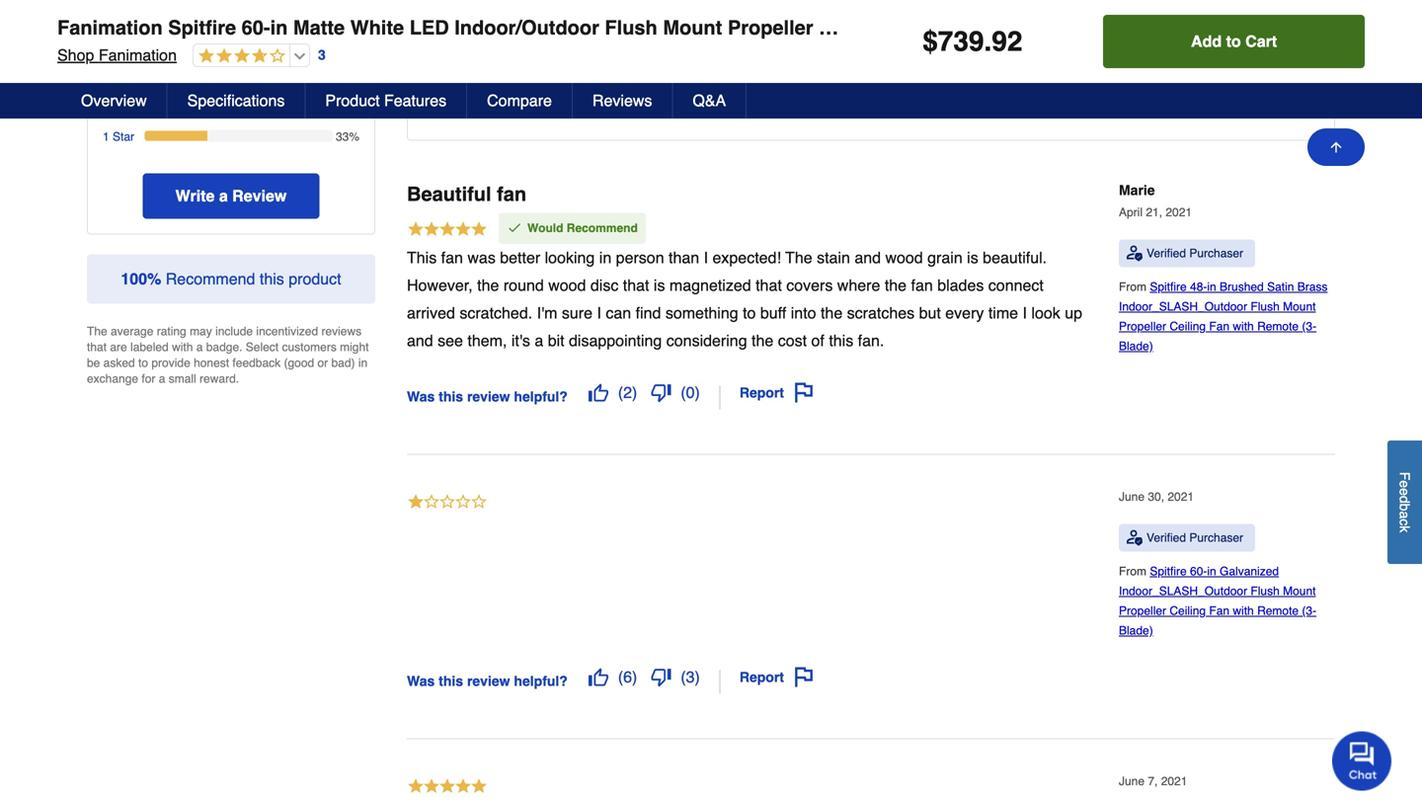 Task type: describe. For each thing, give the bounding box(es) containing it.
fan for this
[[441, 249, 463, 267]]

blade) inside spitfire 60-in galvanized indoor_slash_outdoor flush mount propeller ceiling fan with remote (3- blade)
[[1119, 624, 1153, 638]]

21,
[[1146, 205, 1163, 219]]

fan for beautiful
[[497, 183, 527, 205]]

2 horizontal spatial fan
[[911, 276, 933, 294]]

bit
[[548, 332, 565, 350]]

review
[[232, 187, 287, 205]]

buff
[[761, 304, 787, 322]]

compare
[[487, 91, 552, 110]]

asked
[[103, 356, 135, 370]]

brass
[[1298, 280, 1328, 294]]

reviews
[[593, 91, 652, 110]]

33%
[[336, 130, 360, 144]]

%
[[147, 270, 161, 288]]

star for 1 star
[[113, 130, 134, 144]]

white
[[350, 16, 404, 39]]

looking
[[545, 249, 595, 267]]

was this review helpful? for ( 6 )
[[407, 673, 568, 689]]

write a review
[[176, 187, 287, 205]]

considering
[[667, 332, 747, 350]]

d
[[1397, 496, 1413, 503]]

2 horizontal spatial 3
[[686, 668, 695, 686]]

round
[[504, 276, 544, 294]]

) for ( 6 )
[[632, 668, 637, 686]]

add to cart button
[[1104, 15, 1365, 68]]

chat invite button image
[[1333, 730, 1393, 791]]

0 vertical spatial recommend
[[567, 221, 638, 235]]

feedback
[[233, 356, 281, 370]]

0% for 3 star
[[342, 73, 360, 87]]

select
[[246, 340, 279, 354]]

f
[[1397, 472, 1413, 480]]

1 vertical spatial and
[[407, 332, 433, 350]]

arrived
[[407, 304, 455, 322]]

in inside spitfire 48-in brushed satin brass indoor_slash_outdoor flush mount propeller ceiling fan with remote (3- blade)
[[1207, 280, 1217, 294]]

star for 5 star
[[113, 17, 134, 31]]

flush inside spitfire 60-in galvanized indoor_slash_outdoor flush mount propeller ceiling fan with remote (3- blade)
[[1251, 584, 1280, 598]]

led
[[410, 16, 449, 39]]

1 horizontal spatial wood
[[886, 249, 923, 267]]

june 7, 2021
[[1119, 774, 1188, 788]]

indoor_slash_outdoor inside spitfire 48-in brushed satin brass indoor_slash_outdoor flush mount propeller ceiling fan with remote (3- blade)
[[1119, 300, 1248, 314]]

appearance
[[662, 86, 748, 104]]

shop
[[57, 46, 94, 64]]

might
[[340, 340, 369, 354]]

product features
[[325, 91, 447, 110]]

satin
[[1267, 280, 1294, 294]]

fan.
[[858, 332, 884, 350]]

0 horizontal spatial wood
[[548, 276, 586, 294]]

customer liked
[[463, 89, 569, 108]]

$ 739 . 92
[[923, 26, 1023, 57]]

0 vertical spatial fanimation
[[57, 16, 163, 39]]

the inside this fan was better looking in person than i expected! the stain and wood grain is beautiful. however, the round wood disc that is magnetized that covers where the fan blades connect arrived scratched. i'm sure i can find something to buff into the scratches but every time i look up and see them, it's a bit disappointing considering the cost of this fan.
[[786, 249, 813, 267]]

flush inside spitfire 48-in brushed satin brass indoor_slash_outdoor flush mount propeller ceiling fan with remote (3- blade)
[[1251, 300, 1280, 314]]

better
[[500, 249, 541, 267]]

0 vertical spatial blade)
[[1132, 16, 1192, 39]]

bad)
[[331, 356, 355, 370]]

1 horizontal spatial i
[[704, 249, 708, 267]]

write
[[176, 187, 215, 205]]

scratched.
[[460, 304, 533, 322]]

thumb up image for customer liked
[[438, 88, 453, 104]]

the right into
[[821, 304, 843, 322]]

the up scratches
[[885, 276, 907, 294]]

remote inside spitfire 60-in galvanized indoor_slash_outdoor flush mount propeller ceiling fan with remote (3- blade)
[[1258, 604, 1299, 618]]

2021 inside marie april 21, 2021
[[1166, 205, 1192, 219]]

include
[[215, 324, 253, 338]]

report button for ( 0 )
[[733, 376, 821, 409]]

a right for
[[159, 372, 165, 386]]

5 star
[[103, 17, 134, 31]]

labeled
[[130, 340, 169, 354]]

exchange
[[87, 372, 138, 386]]

thumb down image
[[651, 667, 671, 687]]

product
[[289, 270, 341, 288]]

overview button
[[61, 83, 168, 119]]

appearance button
[[649, 78, 760, 112]]

1 verified purchaser icon image from the top
[[1127, 245, 1143, 261]]

be
[[87, 356, 100, 370]]

liked
[[536, 89, 569, 108]]

june 30, 2021
[[1119, 490, 1194, 504]]

( for 3
[[681, 668, 686, 686]]

spitfire for spitfire 48-in brushed satin brass indoor_slash_outdoor flush mount propeller ceiling fan with remote (3- blade)
[[1150, 280, 1187, 294]]

0% for 2 star
[[342, 103, 360, 117]]

june for june 30, 2021
[[1119, 490, 1145, 504]]

product
[[325, 91, 380, 110]]

0 horizontal spatial 60-
[[242, 16, 270, 39]]

(3- inside spitfire 60-in galvanized indoor_slash_outdoor flush mount propeller ceiling fan with remote (3- blade)
[[1302, 604, 1317, 618]]

blades
[[938, 276, 984, 294]]

incentivized
[[256, 324, 318, 338]]

4 star
[[103, 44, 134, 58]]

0 horizontal spatial 2
[[103, 103, 109, 117]]

indoor/outdoor
[[455, 16, 599, 39]]

checkmark image
[[507, 220, 523, 236]]

) for ( 3 )
[[695, 668, 700, 686]]

time
[[989, 304, 1019, 322]]

mount inside spitfire 48-in brushed satin brass indoor_slash_outdoor flush mount propeller ceiling fan with remote (3- blade)
[[1283, 300, 1316, 314]]

galvanized
[[1220, 564, 1279, 578]]

june for june 7, 2021
[[1119, 774, 1145, 788]]

0 vertical spatial remote
[[1030, 16, 1102, 39]]

in inside spitfire 60-in galvanized indoor_slash_outdoor flush mount propeller ceiling fan with remote (3- blade)
[[1207, 564, 1217, 578]]

k
[[1397, 526, 1413, 533]]

0 vertical spatial propeller
[[728, 16, 814, 39]]

customers
[[282, 340, 337, 354]]

connect
[[989, 276, 1044, 294]]

see
[[438, 332, 463, 350]]

( for 0
[[681, 383, 686, 401]]

( for 6
[[618, 668, 623, 686]]

67%
[[336, 17, 360, 31]]

( 3 )
[[681, 668, 700, 686]]

100
[[121, 270, 147, 288]]

) for ( 0 )
[[695, 383, 700, 401]]

are
[[110, 340, 127, 354]]

92
[[992, 26, 1023, 57]]

it's
[[512, 332, 530, 350]]

light
[[976, 16, 1024, 39]]

beautiful
[[407, 183, 492, 205]]

verified for 1st verified purchaser icon from the bottom of the page
[[1147, 531, 1186, 545]]

star for 2 star
[[113, 103, 134, 117]]

reviews button
[[573, 83, 673, 119]]

( 2 )
[[618, 383, 637, 401]]

1 horizontal spatial 2
[[623, 383, 632, 401]]

into
[[791, 304, 816, 322]]

( 6 )
[[618, 668, 637, 686]]

helpful? for ( 2 )
[[514, 389, 568, 405]]

1 vertical spatial is
[[654, 276, 665, 294]]

2 5 stars image from the top
[[407, 777, 488, 798]]

star for 4 star
[[113, 44, 134, 58]]

1 vertical spatial fanimation
[[99, 46, 177, 64]]

scratches
[[847, 304, 915, 322]]

a inside button
[[219, 187, 228, 205]]

product features button
[[306, 83, 467, 119]]

but
[[919, 304, 941, 322]]

b
[[1397, 503, 1413, 511]]

write a review button
[[143, 173, 319, 219]]

disc
[[591, 276, 619, 294]]

flag image
[[794, 667, 814, 687]]

with inside spitfire 60-in galvanized indoor_slash_outdoor flush mount propeller ceiling fan with remote (3- blade)
[[1233, 604, 1254, 618]]

or
[[318, 356, 328, 370]]

disappointing
[[569, 332, 662, 350]]

cart
[[1246, 32, 1277, 50]]

with inside the average rating may include incentivized reviews that are labeled with a badge. select customers might be asked to provide honest feedback (good or bad) in exchange for a small reward.
[[172, 340, 193, 354]]

expected!
[[713, 249, 781, 267]]

q&a button
[[673, 83, 747, 119]]



Task type: vqa. For each thing, say whether or not it's contained in the screenshot.
'bathroom' link to the top
no



Task type: locate. For each thing, give the bounding box(es) containing it.
2021 for june 7, 2021
[[1161, 774, 1188, 788]]

star right 1
[[113, 130, 134, 144]]

indoor_slash_outdoor
[[1119, 300, 1248, 314], [1119, 584, 1248, 598]]

this fan was better looking in person than i expected! the stain and wood grain is beautiful. however, the round wood disc that is magnetized that covers where the fan blades connect arrived scratched. i'm sure i can find something to buff into the scratches but every time i look up and see them, it's a bit disappointing considering the cost of this fan.
[[407, 249, 1083, 350]]

verified
[[1147, 246, 1186, 260], [1147, 531, 1186, 545]]

flush up reviews
[[605, 16, 658, 39]]

e
[[1397, 480, 1413, 488], [1397, 488, 1413, 496]]

fan left 739
[[890, 16, 925, 39]]

rating
[[157, 324, 186, 338]]

sure
[[562, 304, 593, 322]]

indoor_slash_outdoor down galvanized
[[1119, 584, 1248, 598]]

that up buff
[[756, 276, 782, 294]]

from down 30,
[[1119, 564, 1150, 578]]

i
[[704, 249, 708, 267], [597, 304, 601, 322], [1023, 304, 1027, 322]]

1 horizontal spatial recommend
[[567, 221, 638, 235]]

spitfire up the 3.7 stars image
[[168, 16, 236, 39]]

arrow up image
[[1329, 139, 1344, 155]]

60- inside spitfire 60-in galvanized indoor_slash_outdoor flush mount propeller ceiling fan with remote (3- blade)
[[1190, 564, 1207, 578]]

specifications
[[187, 91, 285, 110]]

from left '48-'
[[1119, 280, 1150, 294]]

thumb up image for (
[[588, 667, 608, 687]]

with inside spitfire 48-in brushed satin brass indoor_slash_outdoor flush mount propeller ceiling fan with remote (3- blade)
[[1233, 319, 1254, 333]]

1 vertical spatial thumb up image
[[588, 667, 608, 687]]

60- up the 3.7 stars image
[[242, 16, 270, 39]]

3 up overview
[[103, 73, 109, 87]]

a left bit
[[535, 332, 544, 350]]

indoor_slash_outdoor down '48-'
[[1119, 300, 1248, 314]]

verified down june 30, 2021
[[1147, 531, 1186, 545]]

0 vertical spatial 2
[[103, 103, 109, 117]]

report button right '( 3 )'
[[733, 660, 821, 694]]

verified purchaser icon image
[[1127, 245, 1143, 261], [1127, 530, 1143, 546]]

with left .
[[931, 16, 970, 39]]

verified purchaser up '48-'
[[1147, 246, 1244, 260]]

the
[[786, 249, 813, 267], [87, 324, 107, 338]]

a
[[219, 187, 228, 205], [535, 332, 544, 350], [196, 340, 203, 354], [159, 372, 165, 386], [1397, 511, 1413, 519]]

2 e from the top
[[1397, 488, 1413, 496]]

2 star
[[103, 103, 134, 117]]

wood down looking
[[548, 276, 586, 294]]

to left buff
[[743, 304, 756, 322]]

that up be
[[87, 340, 107, 354]]

report left flag icon in the right bottom of the page
[[740, 669, 784, 685]]

1 vertical spatial 3
[[103, 73, 109, 87]]

in inside the average rating may include incentivized reviews that are labeled with a badge. select customers might be asked to provide honest feedback (good or bad) in exchange for a small reward.
[[358, 356, 368, 370]]

star right 5 in the top left of the page
[[113, 17, 134, 31]]

ceiling inside spitfire 48-in brushed satin brass indoor_slash_outdoor flush mount propeller ceiling fan with remote (3- blade)
[[1170, 319, 1206, 333]]

0 vertical spatial june
[[1119, 490, 1145, 504]]

0 vertical spatial ceiling
[[819, 16, 885, 39]]

a inside this fan was better looking in person than i expected! the stain and wood grain is beautiful. however, the round wood disc that is magnetized that covers where the fan blades connect arrived scratched. i'm sure i can find something to buff into the scratches but every time i look up and see them, it's a bit disappointing considering the cost of this fan.
[[535, 332, 544, 350]]

0 vertical spatial report
[[740, 385, 784, 400]]

verified purchaser icon image down april
[[1127, 245, 1143, 261]]

1 horizontal spatial 3
[[318, 47, 326, 63]]

them,
[[468, 332, 507, 350]]

where
[[837, 276, 881, 294]]

verified for 2nd verified purchaser icon from the bottom
[[1147, 246, 1186, 260]]

1 e from the top
[[1397, 480, 1413, 488]]

matte
[[293, 16, 345, 39]]

2021 right 21,
[[1166, 205, 1192, 219]]

0 vertical spatial flush
[[605, 16, 658, 39]]

1 vertical spatial verified purchaser icon image
[[1127, 530, 1143, 546]]

spitfire inside spitfire 60-in galvanized indoor_slash_outdoor flush mount propeller ceiling fan with remote (3- blade)
[[1150, 564, 1187, 578]]

fan inside spitfire 48-in brushed satin brass indoor_slash_outdoor flush mount propeller ceiling fan with remote (3- blade)
[[1209, 319, 1230, 333]]

0 vertical spatial and
[[855, 249, 881, 267]]

2 vertical spatial blade)
[[1119, 624, 1153, 638]]

spitfire 60-in galvanized indoor_slash_outdoor flush mount propeller ceiling fan with remote (3- blade)
[[1119, 564, 1317, 638]]

2021 right 7,
[[1161, 774, 1188, 788]]

( right thumb up image
[[618, 383, 623, 401]]

a down "may"
[[196, 340, 203, 354]]

1 vertical spatial 0%
[[342, 103, 360, 117]]

recommend
[[567, 221, 638, 235], [166, 270, 255, 288]]

1 vertical spatial report
[[740, 669, 784, 685]]

0 horizontal spatial and
[[407, 332, 433, 350]]

i left can
[[597, 304, 601, 322]]

0 horizontal spatial is
[[654, 276, 665, 294]]

verified purchaser for 2nd verified purchaser icon from the bottom
[[1147, 246, 1244, 260]]

up
[[1065, 304, 1083, 322]]

1 vertical spatial fan
[[441, 249, 463, 267]]

2021 for june 30, 2021
[[1168, 490, 1194, 504]]

small
[[169, 372, 196, 386]]

1 report from the top
[[740, 385, 784, 400]]

remote down satin
[[1258, 319, 1299, 333]]

helpful? left '6'
[[514, 673, 568, 689]]

2 verified purchaser icon image from the top
[[1127, 530, 1143, 546]]

0 horizontal spatial the
[[87, 324, 107, 338]]

1 vertical spatial remote
[[1258, 319, 1299, 333]]

verified purchaser down june 30, 2021
[[1147, 531, 1244, 545]]

spitfire
[[168, 16, 236, 39], [1150, 280, 1187, 294], [1150, 564, 1187, 578]]

for
[[142, 372, 155, 386]]

report button for ( 3 )
[[733, 660, 821, 694]]

however,
[[407, 276, 473, 294]]

0% up 33%
[[342, 103, 360, 117]]

a right "write"
[[219, 187, 228, 205]]

2 vertical spatial 3
[[686, 668, 695, 686]]

2 vertical spatial fan
[[911, 276, 933, 294]]

2 verified purchaser from the top
[[1147, 531, 1244, 545]]

1 horizontal spatial to
[[743, 304, 756, 322]]

wood left 'grain' at top
[[886, 249, 923, 267]]

marie
[[1119, 182, 1155, 198]]

report for ( 0 )
[[740, 385, 784, 400]]

beautiful fan
[[407, 183, 527, 205]]

2 verified from the top
[[1147, 531, 1186, 545]]

1 star
[[103, 130, 134, 144]]

add
[[1191, 32, 1222, 50]]

2 was this review helpful? from the top
[[407, 673, 568, 689]]

beautiful.
[[983, 249, 1047, 267]]

3 for 3
[[318, 47, 326, 63]]

2 report from the top
[[740, 669, 784, 685]]

1 june from the top
[[1119, 490, 1145, 504]]

( for 2
[[618, 383, 623, 401]]

in left brushed on the top right of the page
[[1207, 280, 1217, 294]]

fan up but
[[911, 276, 933, 294]]

0 vertical spatial 5 stars image
[[407, 220, 488, 241]]

provide
[[152, 356, 190, 370]]

( left thumb down image
[[618, 668, 623, 686]]

0 horizontal spatial recommend
[[166, 270, 255, 288]]

star for 3 star
[[113, 73, 134, 87]]

spitfire inside spitfire 48-in brushed satin brass indoor_slash_outdoor flush mount propeller ceiling fan with remote (3- blade)
[[1150, 280, 1187, 294]]

3.7 stars image
[[194, 47, 285, 66]]

ceiling inside spitfire 60-in galvanized indoor_slash_outdoor flush mount propeller ceiling fan with remote (3- blade)
[[1170, 604, 1206, 618]]

purchaser for 2nd verified purchaser icon from the bottom
[[1190, 246, 1244, 260]]

flush down galvanized
[[1251, 584, 1280, 598]]

0 vertical spatial is
[[967, 249, 979, 267]]

in
[[270, 16, 288, 39], [599, 249, 612, 267], [1207, 280, 1217, 294], [358, 356, 368, 370], [1207, 564, 1217, 578]]

0 horizontal spatial i
[[597, 304, 601, 322]]

report for ( 3 )
[[740, 669, 784, 685]]

) for ( 2 )
[[632, 383, 637, 401]]

1 horizontal spatial 60-
[[1190, 564, 1207, 578]]

review for ( 6 )
[[467, 673, 510, 689]]

in down might
[[358, 356, 368, 370]]

30,
[[1148, 490, 1165, 504]]

0% up product
[[342, 73, 360, 87]]

2 vertical spatial fan
[[1209, 604, 1230, 618]]

2 purchaser from the top
[[1190, 531, 1244, 545]]

to inside this fan was better looking in person than i expected! the stain and wood grain is beautiful. however, the round wood disc that is magnetized that covers where the fan blades connect arrived scratched. i'm sure i can find something to buff into the scratches but every time i look up and see them, it's a bit disappointing considering the cost of this fan.
[[743, 304, 756, 322]]

this inside this fan was better looking in person than i expected! the stain and wood grain is beautiful. however, the round wood disc that is magnetized that covers where the fan blades connect arrived scratched. i'm sure i can find something to buff into the scratches but every time i look up and see them, it's a bit disappointing considering the cost of this fan.
[[829, 332, 854, 350]]

1 verified purchaser from the top
[[1147, 246, 1244, 260]]

2 horizontal spatial that
[[756, 276, 782, 294]]

0 vertical spatial fan
[[497, 183, 527, 205]]

was this review helpful? for ( 2 )
[[407, 389, 568, 405]]

review for ( 2 )
[[467, 389, 510, 405]]

1 vertical spatial 2
[[623, 383, 632, 401]]

0 vertical spatial helpful?
[[514, 389, 568, 405]]

may
[[190, 324, 212, 338]]

1 horizontal spatial that
[[623, 276, 649, 294]]

5 star from the top
[[113, 130, 134, 144]]

the
[[477, 276, 499, 294], [885, 276, 907, 294], [821, 304, 843, 322], [752, 332, 774, 350]]

2 report button from the top
[[733, 660, 821, 694]]

purchaser up '48-'
[[1190, 246, 1244, 260]]

that inside the average rating may include incentivized reviews that are labeled with a badge. select customers might be asked to provide honest feedback (good or bad) in exchange for a small reward.
[[87, 340, 107, 354]]

2 vertical spatial remote
[[1258, 604, 1299, 618]]

) left thumb down image
[[632, 668, 637, 686]]

(
[[618, 383, 623, 401], [681, 383, 686, 401], [618, 668, 623, 686], [681, 668, 686, 686]]

verified down 21,
[[1147, 246, 1186, 260]]

1 vertical spatial indoor_slash_outdoor
[[1119, 584, 1248, 598]]

$
[[923, 26, 938, 57]]

0 vertical spatial 2021
[[1166, 205, 1192, 219]]

with down brushed on the top right of the page
[[1233, 319, 1254, 333]]

1 horizontal spatial the
[[786, 249, 813, 267]]

1 vertical spatial recommend
[[166, 270, 255, 288]]

add to cart
[[1191, 32, 1277, 50]]

spitfire down june 30, 2021
[[1150, 564, 1187, 578]]

2 was from the top
[[407, 673, 435, 689]]

flag image
[[794, 383, 814, 402]]

2 review from the top
[[467, 673, 510, 689]]

than
[[669, 249, 700, 267]]

compare button
[[467, 83, 573, 119]]

1 vertical spatial flush
[[1251, 300, 1280, 314]]

5 stars image
[[407, 220, 488, 241], [407, 777, 488, 798]]

1 vertical spatial purchaser
[[1190, 531, 1244, 545]]

2 vertical spatial ceiling
[[1170, 604, 1206, 618]]

2 indoor_slash_outdoor from the top
[[1119, 584, 1248, 598]]

1 vertical spatial spitfire
[[1150, 280, 1187, 294]]

1 star image
[[407, 492, 488, 514]]

fan
[[497, 183, 527, 205], [441, 249, 463, 267], [911, 276, 933, 294]]

739
[[938, 26, 984, 57]]

1 star from the top
[[113, 17, 134, 31]]

thumb up image left '6'
[[588, 667, 608, 687]]

thumb up image left customer
[[438, 88, 453, 104]]

verified purchaser for 1st verified purchaser icon from the bottom of the page
[[1147, 531, 1244, 545]]

1 vertical spatial fan
[[1209, 319, 1230, 333]]

find
[[636, 304, 661, 322]]

(3- inside spitfire 48-in brushed satin brass indoor_slash_outdoor flush mount propeller ceiling fan with remote (3- blade)
[[1302, 319, 1317, 333]]

star up overview
[[113, 73, 134, 87]]

4 star from the top
[[113, 103, 134, 117]]

0 horizontal spatial thumb up image
[[438, 88, 453, 104]]

remote
[[1030, 16, 1102, 39], [1258, 319, 1299, 333], [1258, 604, 1299, 618]]

fanimation up 4
[[57, 16, 163, 39]]

purchaser for 1st verified purchaser icon from the bottom of the page
[[1190, 531, 1244, 545]]

remote inside spitfire 48-in brushed satin brass indoor_slash_outdoor flush mount propeller ceiling fan with remote (3- blade)
[[1258, 319, 1299, 333]]

the up be
[[87, 324, 107, 338]]

6
[[623, 668, 632, 686]]

5
[[103, 17, 109, 31]]

2
[[103, 103, 109, 117], [623, 383, 632, 401]]

marie april 21, 2021
[[1119, 182, 1192, 219]]

reviews
[[321, 324, 362, 338]]

of
[[812, 332, 825, 350]]

from for spitfire 60-in galvanized indoor_slash_outdoor flush mount propeller ceiling fan with remote (3- blade)
[[1119, 564, 1150, 578]]

1 was this review helpful? from the top
[[407, 389, 568, 405]]

this
[[260, 270, 284, 288], [829, 332, 854, 350], [439, 389, 463, 405], [439, 673, 463, 689]]

in inside this fan was better looking in person than i expected! the stain and wood grain is beautiful. however, the round wood disc that is magnetized that covers where the fan blades connect arrived scratched. i'm sure i can find something to buff into the scratches but every time i look up and see them, it's a bit disappointing considering the cost of this fan.
[[599, 249, 612, 267]]

2021 right 30,
[[1168, 490, 1194, 504]]

report button down cost
[[733, 376, 821, 409]]

remote down galvanized
[[1258, 604, 1299, 618]]

f e e d b a c k button
[[1388, 440, 1422, 564]]

0 vertical spatial (3-
[[1108, 16, 1132, 39]]

the inside the average rating may include incentivized reviews that are labeled with a badge. select customers might be asked to provide honest feedback (good or bad) in exchange for a small reward.
[[87, 324, 107, 338]]

purchaser up galvanized
[[1190, 531, 1244, 545]]

1 0% from the top
[[342, 73, 360, 87]]

i right than
[[704, 249, 708, 267]]

fan up "checkmark" image in the top of the page
[[497, 183, 527, 205]]

every
[[946, 304, 984, 322]]

june left 7,
[[1119, 774, 1145, 788]]

the down was at the left top
[[477, 276, 499, 294]]

2 horizontal spatial i
[[1023, 304, 1027, 322]]

1 report button from the top
[[733, 376, 821, 409]]

to inside the average rating may include incentivized reviews that are labeled with a badge. select customers might be asked to provide honest feedback (good or bad) in exchange for a small reward.
[[138, 356, 148, 370]]

( 0 )
[[681, 383, 700, 401]]

1 vertical spatial was
[[407, 673, 435, 689]]

(good
[[284, 356, 314, 370]]

1 vertical spatial was this review helpful?
[[407, 673, 568, 689]]

0 vertical spatial 0%
[[342, 73, 360, 87]]

propeller inside spitfire 48-in brushed satin brass indoor_slash_outdoor flush mount propeller ceiling fan with remote (3- blade)
[[1119, 319, 1167, 333]]

report left flag image
[[740, 385, 784, 400]]

2 star from the top
[[113, 44, 134, 58]]

was for ( 2 )
[[407, 389, 435, 405]]

1 5 stars image from the top
[[407, 220, 488, 241]]

customer
[[463, 89, 532, 108]]

1 horizontal spatial thumb up image
[[588, 667, 608, 687]]

with
[[931, 16, 970, 39], [1233, 319, 1254, 333], [172, 340, 193, 354], [1233, 604, 1254, 618]]

) right thumb down icon
[[695, 383, 700, 401]]

2 helpful? from the top
[[514, 673, 568, 689]]

1 review from the top
[[467, 389, 510, 405]]

0 vertical spatial thumb up image
[[438, 88, 453, 104]]

0 horizontal spatial to
[[138, 356, 148, 370]]

1 vertical spatial (3-
[[1302, 319, 1317, 333]]

and down arrived
[[407, 332, 433, 350]]

june left 30,
[[1119, 490, 1145, 504]]

0 vertical spatial to
[[1226, 32, 1241, 50]]

0 vertical spatial from
[[1119, 280, 1150, 294]]

purchaser
[[1190, 246, 1244, 260], [1190, 531, 1244, 545]]

1 horizontal spatial is
[[967, 249, 979, 267]]

1 vertical spatial wood
[[548, 276, 586, 294]]

3 down matte
[[318, 47, 326, 63]]

the down buff
[[752, 332, 774, 350]]

1 vertical spatial the
[[87, 324, 107, 338]]

1 purchaser from the top
[[1190, 246, 1244, 260]]

fanimation spitfire 60-in matte white led indoor/outdoor flush mount propeller ceiling fan with light remote (3-blade)
[[57, 16, 1192, 39]]

recommend up looking
[[567, 221, 638, 235]]

from for spitfire 48-in brushed satin brass indoor_slash_outdoor flush mount propeller ceiling fan with remote (3- blade)
[[1119, 280, 1150, 294]]

0 vertical spatial was
[[407, 389, 435, 405]]

blade) inside spitfire 48-in brushed satin brass indoor_slash_outdoor flush mount propeller ceiling fan with remote (3- blade)
[[1119, 339, 1153, 353]]

2 vertical spatial flush
[[1251, 584, 1280, 598]]

spitfire for spitfire 60-in galvanized indoor_slash_outdoor flush mount propeller ceiling fan with remote (3- blade)
[[1150, 564, 1187, 578]]

overview
[[81, 91, 147, 110]]

was this review helpful?
[[407, 389, 568, 405], [407, 673, 568, 689]]

thumb down image
[[651, 383, 671, 402]]

1 helpful? from the top
[[514, 389, 568, 405]]

fan down brushed on the top right of the page
[[1209, 319, 1230, 333]]

1 vertical spatial blade)
[[1119, 339, 1153, 353]]

1 vertical spatial mount
[[1283, 300, 1316, 314]]

1 vertical spatial june
[[1119, 774, 1145, 788]]

was
[[407, 389, 435, 405], [407, 673, 435, 689]]

thumb up image
[[588, 383, 608, 402]]

e up the b
[[1397, 488, 1413, 496]]

2 vertical spatial propeller
[[1119, 604, 1167, 618]]

1 indoor_slash_outdoor from the top
[[1119, 300, 1248, 314]]

1 vertical spatial helpful?
[[514, 673, 568, 689]]

spitfire left '48-'
[[1150, 280, 1187, 294]]

0 vertical spatial mount
[[663, 16, 722, 39]]

to right add
[[1226, 32, 1241, 50]]

june
[[1119, 490, 1145, 504], [1119, 774, 1145, 788]]

i left look at right
[[1023, 304, 1027, 322]]

a up k
[[1397, 511, 1413, 519]]

60- left galvanized
[[1190, 564, 1207, 578]]

would recommend
[[527, 221, 638, 235]]

in left matte
[[270, 16, 288, 39]]

2 0% from the top
[[342, 103, 360, 117]]

fan inside spitfire 60-in galvanized indoor_slash_outdoor flush mount propeller ceiling fan with remote (3- blade)
[[1209, 604, 1230, 618]]

0 vertical spatial spitfire
[[168, 16, 236, 39]]

stain
[[817, 249, 850, 267]]

2 vertical spatial to
[[138, 356, 148, 370]]

2 horizontal spatial to
[[1226, 32, 1241, 50]]

star right 4
[[113, 44, 134, 58]]

0 horizontal spatial 3
[[103, 73, 109, 87]]

0 horizontal spatial that
[[87, 340, 107, 354]]

1 was from the top
[[407, 389, 435, 405]]

48-
[[1190, 280, 1207, 294]]

and up where
[[855, 249, 881, 267]]

4
[[103, 44, 109, 58]]

1 vertical spatial 2021
[[1168, 490, 1194, 504]]

( right thumb down image
[[681, 668, 686, 686]]

indoor_slash_outdoor inside spitfire 60-in galvanized indoor_slash_outdoor flush mount propeller ceiling fan with remote (3- blade)
[[1119, 584, 1248, 598]]

fan left was at the left top
[[441, 249, 463, 267]]

1 horizontal spatial and
[[855, 249, 881, 267]]

to inside add to cart button
[[1226, 32, 1241, 50]]

1 horizontal spatial fan
[[497, 183, 527, 205]]

verified purchaser icon image down june 30, 2021
[[1127, 530, 1143, 546]]

mount inside spitfire 60-in galvanized indoor_slash_outdoor flush mount propeller ceiling fan with remote (3- blade)
[[1283, 584, 1316, 598]]

in up disc at the left top
[[599, 249, 612, 267]]

0 vertical spatial the
[[786, 249, 813, 267]]

3 star from the top
[[113, 73, 134, 87]]

( right thumb down icon
[[681, 383, 686, 401]]

1 from from the top
[[1119, 280, 1150, 294]]

2 from from the top
[[1119, 564, 1150, 578]]

propeller inside spitfire 60-in galvanized indoor_slash_outdoor flush mount propeller ceiling fan with remote (3- blade)
[[1119, 604, 1167, 618]]

that down person
[[623, 276, 649, 294]]

e up d
[[1397, 480, 1413, 488]]

grain
[[928, 249, 963, 267]]

spitfire 60-in galvanized indoor_slash_outdoor flush mount propeller ceiling fan with remote (3- blade) link
[[1119, 564, 1317, 638]]

) left thumb down icon
[[632, 383, 637, 401]]

look
[[1032, 304, 1061, 322]]

100 % recommend this product
[[121, 270, 341, 288]]

flush
[[605, 16, 658, 39], [1251, 300, 1280, 314], [1251, 584, 1280, 598]]

a inside button
[[1397, 511, 1413, 519]]

3 right thumb down image
[[686, 668, 695, 686]]

1 vertical spatial 60-
[[1190, 564, 1207, 578]]

in left galvanized
[[1207, 564, 1217, 578]]

from
[[1119, 280, 1150, 294], [1119, 564, 1150, 578]]

with down galvanized
[[1233, 604, 1254, 618]]

3 for 3 star
[[103, 73, 109, 87]]

1 verified from the top
[[1147, 246, 1186, 260]]

average
[[111, 324, 153, 338]]

0 vertical spatial 60-
[[242, 16, 270, 39]]

was for ( 6 )
[[407, 673, 435, 689]]

2 june from the top
[[1119, 774, 1145, 788]]

0 vertical spatial was this review helpful?
[[407, 389, 568, 405]]

0 vertical spatial indoor_slash_outdoor
[[1119, 300, 1248, 314]]

the average rating may include incentivized reviews that are labeled with a badge. select customers might be asked to provide honest feedback (good or bad) in exchange for a small reward.
[[87, 324, 369, 386]]

can
[[606, 304, 631, 322]]

the up covers
[[786, 249, 813, 267]]

person
[[616, 249, 664, 267]]

0 vertical spatial purchaser
[[1190, 246, 1244, 260]]

helpful? for ( 6 )
[[514, 673, 568, 689]]

to up for
[[138, 356, 148, 370]]

shop fanimation
[[57, 46, 177, 64]]

is right 'grain' at top
[[967, 249, 979, 267]]

fan down galvanized
[[1209, 604, 1230, 618]]

fanimation up 3 star
[[99, 46, 177, 64]]

0 vertical spatial review
[[467, 389, 510, 405]]

helpful? left thumb up image
[[514, 389, 568, 405]]

0 vertical spatial 3
[[318, 47, 326, 63]]

thumb up image
[[438, 88, 453, 104], [588, 667, 608, 687]]

recommend up "may"
[[166, 270, 255, 288]]

0 vertical spatial fan
[[890, 16, 925, 39]]

2 vertical spatial 2021
[[1161, 774, 1188, 788]]

1 vertical spatial ceiling
[[1170, 319, 1206, 333]]

) right thumb down image
[[695, 668, 700, 686]]

remote right the 92
[[1030, 16, 1102, 39]]

1 vertical spatial from
[[1119, 564, 1150, 578]]

star
[[113, 17, 134, 31], [113, 44, 134, 58], [113, 73, 134, 87], [113, 103, 134, 117], [113, 130, 134, 144]]

2 up 1
[[103, 103, 109, 117]]

star up 1 star
[[113, 103, 134, 117]]

is up find
[[654, 276, 665, 294]]

april
[[1119, 205, 1143, 219]]

0 vertical spatial verified purchaser
[[1147, 246, 1244, 260]]



